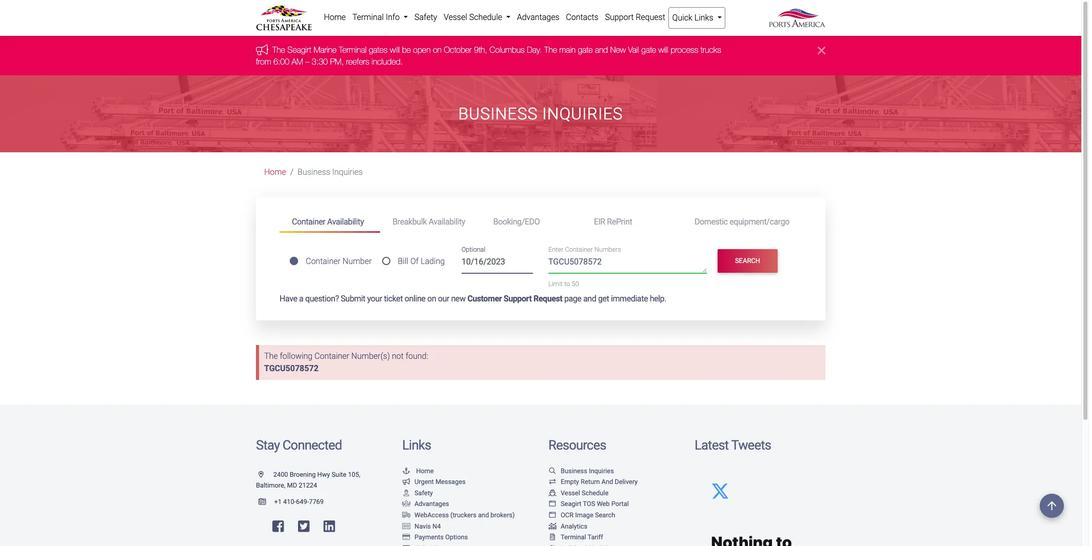 Task type: describe. For each thing, give the bounding box(es) containing it.
0 horizontal spatial home link
[[264, 167, 286, 177]]

image
[[576, 512, 594, 520]]

ocr
[[561, 512, 574, 520]]

phone office image
[[259, 499, 274, 506]]

tgcu5078572
[[264, 364, 319, 374]]

info
[[386, 12, 400, 22]]

eir reprint
[[594, 217, 633, 227]]

2 vertical spatial and
[[478, 512, 489, 520]]

the seagirt marine terminal gates will be open on october 9th, columbus day. the main gate and new vail gate will process trucks from 6:00 am – 3:30 pm, reefers included. link
[[256, 45, 722, 66]]

1 vertical spatial advantages
[[415, 501, 449, 508]]

linkedin image
[[324, 521, 335, 534]]

649-
[[296, 498, 309, 506]]

safety link for the urgent messages 'link'
[[402, 490, 433, 497]]

0 vertical spatial schedule
[[470, 12, 503, 22]]

1 horizontal spatial vessel schedule
[[561, 490, 609, 497]]

customer support request link
[[468, 294, 563, 304]]

container inside the following container number(s) not found: tgcu5078572
[[315, 352, 350, 361]]

immediate
[[611, 294, 648, 304]]

safety link for terminal info link
[[412, 7, 441, 28]]

to
[[565, 280, 570, 288]]

tariff
[[588, 534, 604, 542]]

urgent messages link
[[402, 479, 466, 486]]

process
[[671, 45, 699, 55]]

pm,
[[330, 57, 344, 66]]

2400 broening hwy suite 105, baltimore, md 21224
[[256, 471, 361, 490]]

2 vertical spatial home
[[416, 468, 434, 475]]

columbus
[[490, 45, 525, 55]]

of
[[411, 257, 419, 267]]

0 horizontal spatial vessel schedule link
[[441, 7, 514, 28]]

marine
[[314, 45, 337, 55]]

booking/edo
[[494, 217, 540, 227]]

ocr image search link
[[549, 512, 616, 520]]

payments options link
[[402, 534, 468, 542]]

portal
[[612, 501, 629, 508]]

your
[[367, 294, 382, 304]]

1 horizontal spatial home
[[324, 12, 346, 22]]

1 vertical spatial business
[[298, 167, 330, 177]]

(truckers
[[451, 512, 477, 520]]

terminal tariff
[[561, 534, 604, 542]]

terminal for terminal tariff
[[561, 534, 587, 542]]

twitter square image
[[298, 521, 310, 534]]

+1 410-649-7769 link
[[256, 498, 324, 506]]

anchor image
[[402, 469, 411, 475]]

submit
[[341, 294, 366, 304]]

number(s)
[[352, 352, 390, 361]]

analytics link
[[549, 523, 588, 531]]

latest tweets
[[695, 438, 772, 453]]

quick links
[[673, 13, 716, 23]]

0 horizontal spatial support
[[504, 294, 532, 304]]

business inquiries link
[[549, 468, 614, 475]]

latest
[[695, 438, 729, 453]]

the for the seagirt marine terminal gates will be open on october 9th, columbus day. the main gate and new vail gate will process trucks from 6:00 am – 3:30 pm, reefers included.
[[273, 45, 285, 55]]

be
[[402, 45, 411, 55]]

container right 'enter'
[[565, 246, 593, 254]]

webaccess
[[415, 512, 449, 520]]

0 vertical spatial inquiries
[[543, 104, 624, 124]]

browser image for seagirt
[[549, 502, 557, 508]]

truck container image
[[402, 513, 411, 519]]

customer
[[468, 294, 502, 304]]

50
[[572, 280, 579, 288]]

navis
[[415, 523, 431, 531]]

options
[[446, 534, 468, 542]]

user hard hat image
[[402, 491, 411, 497]]

new
[[611, 45, 626, 55]]

empty
[[561, 479, 580, 486]]

get
[[599, 294, 610, 304]]

1 vertical spatial and
[[584, 294, 597, 304]]

terminal tariff link
[[549, 534, 604, 542]]

availability for container availability
[[327, 217, 364, 227]]

suite
[[332, 471, 347, 479]]

seagirt tos web portal
[[561, 501, 629, 508]]

Optional text field
[[462, 254, 533, 274]]

ocr image search
[[561, 512, 616, 520]]

baltimore,
[[256, 482, 286, 490]]

6:00
[[274, 57, 290, 66]]

1 will from the left
[[390, 45, 400, 55]]

navis n4 link
[[402, 523, 441, 531]]

support request link
[[602, 7, 669, 28]]

main
[[560, 45, 576, 55]]

hand receiving image
[[402, 502, 411, 508]]

2 vertical spatial inquiries
[[589, 468, 614, 475]]

urgent messages
[[415, 479, 466, 486]]

go to top image
[[1041, 494, 1065, 519]]

from
[[256, 57, 271, 66]]

vail
[[629, 45, 640, 55]]

the for the following container number(s) not found: tgcu5078572
[[264, 352, 278, 361]]

payments options
[[415, 534, 468, 542]]

search button
[[718, 249, 778, 273]]

resources
[[549, 438, 607, 453]]

exchange image
[[549, 480, 557, 486]]

+1
[[274, 498, 282, 506]]

the seagirt marine terminal gates will be open on october 9th, columbus day. the main gate and new vail gate will process trucks from 6:00 am – 3:30 pm, reefers included. alert
[[0, 36, 1082, 76]]

breakbulk availability
[[393, 217, 466, 227]]

stay
[[256, 438, 280, 453]]

page
[[565, 294, 582, 304]]

0 vertical spatial support
[[605, 12, 634, 22]]

not
[[392, 352, 404, 361]]

enter container numbers
[[549, 246, 622, 254]]

search inside 'button'
[[736, 257, 761, 265]]

trucks
[[701, 45, 722, 55]]

question?
[[305, 294, 339, 304]]

found:
[[406, 352, 429, 361]]

help.
[[650, 294, 667, 304]]

home link for terminal info link
[[321, 7, 349, 28]]

hwy
[[318, 471, 330, 479]]

navis n4
[[415, 523, 441, 531]]

terminal inside the seagirt marine terminal gates will be open on october 9th, columbus day. the main gate and new vail gate will process trucks from 6:00 am – 3:30 pm, reefers included.
[[339, 45, 367, 55]]

1 gate from the left
[[578, 45, 593, 55]]



Task type: vqa. For each thing, say whether or not it's contained in the screenshot.
OPTIONAL
yes



Task type: locate. For each thing, give the bounding box(es) containing it.
2 vertical spatial terminal
[[561, 534, 587, 542]]

tweets
[[732, 438, 772, 453]]

1 vertical spatial bullhorn image
[[402, 480, 411, 486]]

bullhorn image down anchor image
[[402, 480, 411, 486]]

2 safety from the top
[[415, 490, 433, 497]]

vessel down empty
[[561, 490, 581, 497]]

ship image
[[549, 491, 557, 497]]

0 vertical spatial bullhorn image
[[256, 44, 273, 55]]

1 horizontal spatial advantages link
[[514, 7, 563, 28]]

1 vertical spatial inquiries
[[332, 167, 363, 177]]

1 vertical spatial terminal
[[339, 45, 367, 55]]

1 availability from the left
[[327, 217, 364, 227]]

container storage image
[[402, 524, 411, 531]]

0 horizontal spatial business
[[298, 167, 330, 177]]

1 vertical spatial browser image
[[549, 513, 557, 519]]

2 gate from the left
[[642, 45, 657, 55]]

and
[[602, 479, 614, 486]]

vessel
[[444, 12, 468, 22], [561, 490, 581, 497]]

+1 410-649-7769
[[274, 498, 324, 506]]

1 horizontal spatial advantages
[[517, 12, 560, 22]]

links inside quick links link
[[695, 13, 714, 23]]

terminal left info
[[353, 12, 384, 22]]

n4
[[433, 523, 441, 531]]

0 horizontal spatial availability
[[327, 217, 364, 227]]

–
[[306, 57, 310, 66]]

booking/edo link
[[481, 213, 582, 232]]

0 vertical spatial home link
[[321, 7, 349, 28]]

0 vertical spatial and
[[595, 45, 608, 55]]

md
[[287, 482, 297, 490]]

advantages link up day.
[[514, 7, 563, 28]]

breakbulk
[[393, 217, 427, 227]]

1 vertical spatial request
[[534, 294, 563, 304]]

1 horizontal spatial gate
[[642, 45, 657, 55]]

on inside the seagirt marine terminal gates will be open on october 9th, columbus day. the main gate and new vail gate will process trucks from 6:00 am – 3:30 pm, reefers included.
[[433, 45, 442, 55]]

vessel schedule link down empty
[[549, 490, 609, 497]]

terminal for terminal info
[[353, 12, 384, 22]]

0 horizontal spatial seagirt
[[288, 45, 312, 55]]

bullhorn image up from
[[256, 44, 273, 55]]

1 vertical spatial search
[[596, 512, 616, 520]]

bullhorn image
[[256, 44, 273, 55], [402, 480, 411, 486]]

0 vertical spatial links
[[695, 13, 714, 23]]

messages
[[436, 479, 466, 486]]

browser image for ocr
[[549, 513, 557, 519]]

our
[[438, 294, 450, 304]]

safety link up open
[[412, 7, 441, 28]]

vessel schedule up 9th,
[[444, 12, 505, 22]]

analytics
[[561, 523, 588, 531]]

0 vertical spatial business inquiries
[[459, 104, 624, 124]]

connected
[[283, 438, 342, 453]]

safety up open
[[415, 12, 437, 22]]

schedule up seagirt tos web portal
[[582, 490, 609, 497]]

empty return and delivery
[[561, 479, 638, 486]]

the up tgcu5078572
[[264, 352, 278, 361]]

advantages link
[[514, 7, 563, 28], [402, 501, 449, 508]]

1 horizontal spatial will
[[659, 45, 669, 55]]

safety down 'urgent' at the bottom
[[415, 490, 433, 497]]

and left brokers)
[[478, 512, 489, 520]]

request left quick
[[636, 12, 666, 22]]

0 horizontal spatial vessel
[[444, 12, 468, 22]]

payments
[[415, 534, 444, 542]]

browser image down ship image on the right of the page
[[549, 502, 557, 508]]

gate right main
[[578, 45, 593, 55]]

terminal down analytics
[[561, 534, 587, 542]]

urgent
[[415, 479, 434, 486]]

inquiries
[[543, 104, 624, 124], [332, 167, 363, 177], [589, 468, 614, 475]]

contacts
[[566, 12, 599, 22]]

container availability
[[292, 217, 364, 227]]

container inside 'link'
[[292, 217, 326, 227]]

1 vertical spatial support
[[504, 294, 532, 304]]

0 horizontal spatial gate
[[578, 45, 593, 55]]

1 vertical spatial seagirt
[[561, 501, 582, 508]]

0 vertical spatial vessel schedule
[[444, 12, 505, 22]]

included.
[[372, 57, 403, 66]]

map marker alt image
[[259, 472, 272, 479]]

broening
[[290, 471, 316, 479]]

the inside the following container number(s) not found: tgcu5078572
[[264, 352, 278, 361]]

1 vertical spatial vessel schedule link
[[549, 490, 609, 497]]

the up "6:00"
[[273, 45, 285, 55]]

2 vertical spatial home link
[[402, 468, 434, 475]]

0 horizontal spatial request
[[534, 294, 563, 304]]

home link
[[321, 7, 349, 28], [264, 167, 286, 177], [402, 468, 434, 475]]

1 vertical spatial vessel
[[561, 490, 581, 497]]

browser image inside ocr image search link
[[549, 513, 557, 519]]

9th,
[[474, 45, 488, 55]]

0 vertical spatial search
[[736, 257, 761, 265]]

2 horizontal spatial home
[[416, 468, 434, 475]]

will left the be
[[390, 45, 400, 55]]

quick
[[673, 13, 693, 23]]

terminal info link
[[349, 7, 412, 28]]

availability inside 'link'
[[327, 217, 364, 227]]

vessel schedule up seagirt tos web portal link
[[561, 490, 609, 497]]

1 vertical spatial links
[[402, 438, 431, 453]]

0 horizontal spatial will
[[390, 45, 400, 55]]

vessel schedule link up 9th,
[[441, 7, 514, 28]]

1 vertical spatial home link
[[264, 167, 286, 177]]

0 vertical spatial terminal
[[353, 12, 384, 22]]

container
[[292, 217, 326, 227], [565, 246, 593, 254], [306, 257, 341, 267], [315, 352, 350, 361]]

0 horizontal spatial links
[[402, 438, 431, 453]]

webaccess (truckers and brokers) link
[[402, 512, 515, 520]]

0 vertical spatial advantages
[[517, 12, 560, 22]]

availability up container number
[[327, 217, 364, 227]]

on right open
[[433, 45, 442, 55]]

a
[[299, 294, 304, 304]]

reprint
[[608, 217, 633, 227]]

1 horizontal spatial business
[[459, 104, 538, 124]]

0 vertical spatial vessel
[[444, 12, 468, 22]]

and left get on the bottom of the page
[[584, 294, 597, 304]]

credit card image
[[402, 535, 411, 542]]

domestic equipment/cargo
[[695, 217, 790, 227]]

web
[[597, 501, 610, 508]]

0 vertical spatial safety link
[[412, 7, 441, 28]]

number
[[343, 257, 372, 267]]

seagirt inside the seagirt marine terminal gates will be open on october 9th, columbus day. the main gate and new vail gate will process trucks from 6:00 am – 3:30 pm, reefers included.
[[288, 45, 312, 55]]

Enter Container Numbers text field
[[549, 256, 707, 274]]

1 horizontal spatial vessel schedule link
[[549, 490, 609, 497]]

will left process
[[659, 45, 669, 55]]

webaccess (truckers and brokers)
[[415, 512, 515, 520]]

am
[[292, 57, 303, 66]]

bill
[[398, 257, 409, 267]]

tos
[[583, 501, 596, 508]]

1 safety from the top
[[415, 12, 437, 22]]

2 will from the left
[[659, 45, 669, 55]]

0 vertical spatial safety
[[415, 12, 437, 22]]

availability
[[327, 217, 364, 227], [429, 217, 466, 227]]

2 vertical spatial business inquiries
[[561, 468, 614, 475]]

availability right breakbulk
[[429, 217, 466, 227]]

1 vertical spatial safety link
[[402, 490, 433, 497]]

21224
[[299, 482, 317, 490]]

0 vertical spatial request
[[636, 12, 666, 22]]

vessel up the october
[[444, 12, 468, 22]]

0 vertical spatial business
[[459, 104, 538, 124]]

2 horizontal spatial home link
[[402, 468, 434, 475]]

2 availability from the left
[[429, 217, 466, 227]]

1 vertical spatial schedule
[[582, 490, 609, 497]]

0 vertical spatial browser image
[[549, 502, 557, 508]]

domestic equipment/cargo link
[[683, 213, 802, 232]]

1 horizontal spatial search
[[736, 257, 761, 265]]

2 browser image from the top
[[549, 513, 557, 519]]

1 vertical spatial vessel schedule
[[561, 490, 609, 497]]

ticket
[[384, 294, 403, 304]]

0 vertical spatial seagirt
[[288, 45, 312, 55]]

support up the new
[[605, 12, 634, 22]]

browser image
[[549, 502, 557, 508], [549, 513, 557, 519]]

gate right the vail
[[642, 45, 657, 55]]

seagirt up am
[[288, 45, 312, 55]]

1 browser image from the top
[[549, 502, 557, 508]]

support request
[[605, 12, 666, 22]]

close image
[[818, 44, 826, 57]]

0 horizontal spatial vessel schedule
[[444, 12, 505, 22]]

container left number
[[306, 257, 341, 267]]

1 vertical spatial advantages link
[[402, 501, 449, 508]]

search down domestic equipment/cargo link
[[736, 257, 761, 265]]

day.
[[527, 45, 542, 55]]

links right quick
[[695, 13, 714, 23]]

2 horizontal spatial business
[[561, 468, 588, 475]]

0 vertical spatial advantages link
[[514, 7, 563, 28]]

container right following
[[315, 352, 350, 361]]

1 vertical spatial business inquiries
[[298, 167, 363, 177]]

browser image up analytics image
[[549, 513, 557, 519]]

safety link down 'urgent' at the bottom
[[402, 490, 433, 497]]

0 horizontal spatial home
[[264, 167, 286, 177]]

terminal up reefers
[[339, 45, 367, 55]]

facebook square image
[[273, 521, 284, 534]]

0 vertical spatial home
[[324, 12, 346, 22]]

equipment/cargo
[[730, 217, 790, 227]]

domestic
[[695, 217, 728, 227]]

0 horizontal spatial advantages
[[415, 501, 449, 508]]

0 horizontal spatial bullhorn image
[[256, 44, 273, 55]]

1 horizontal spatial bullhorn image
[[402, 480, 411, 486]]

online
[[405, 294, 426, 304]]

have
[[280, 294, 298, 304]]

advantages link up webaccess
[[402, 501, 449, 508]]

1 horizontal spatial schedule
[[582, 490, 609, 497]]

1 vertical spatial on
[[428, 294, 436, 304]]

1 horizontal spatial support
[[605, 12, 634, 22]]

1 horizontal spatial seagirt
[[561, 501, 582, 508]]

bullhorn image inside the urgent messages 'link'
[[402, 480, 411, 486]]

open
[[413, 45, 431, 55]]

numbers
[[595, 246, 622, 254]]

schedule up 9th,
[[470, 12, 503, 22]]

and
[[595, 45, 608, 55], [584, 294, 597, 304], [478, 512, 489, 520]]

and inside the seagirt marine terminal gates will be open on october 9th, columbus day. the main gate and new vail gate will process trucks from 6:00 am – 3:30 pm, reefers included.
[[595, 45, 608, 55]]

1 horizontal spatial links
[[695, 13, 714, 23]]

0 vertical spatial on
[[433, 45, 442, 55]]

and left the new
[[595, 45, 608, 55]]

1 horizontal spatial home link
[[321, 7, 349, 28]]

availability for breakbulk availability
[[429, 217, 466, 227]]

on left the our
[[428, 294, 436, 304]]

1 horizontal spatial request
[[636, 12, 666, 22]]

1 vertical spatial safety
[[415, 490, 433, 497]]

file invoice image
[[549, 535, 557, 542]]

2400
[[274, 471, 288, 479]]

1 horizontal spatial vessel
[[561, 490, 581, 497]]

limit
[[549, 280, 563, 288]]

enter
[[549, 246, 564, 254]]

search image
[[549, 469, 557, 475]]

2400 broening hwy suite 105, baltimore, md 21224 link
[[256, 471, 361, 490]]

quick links link
[[669, 7, 726, 29]]

request down limit
[[534, 294, 563, 304]]

lading
[[421, 257, 445, 267]]

0 horizontal spatial search
[[596, 512, 616, 520]]

container availability link
[[280, 213, 381, 233]]

support right customer
[[504, 294, 532, 304]]

links up anchor image
[[402, 438, 431, 453]]

the
[[273, 45, 285, 55], [545, 45, 558, 55], [264, 352, 278, 361]]

105,
[[348, 471, 361, 479]]

advantages up webaccess
[[415, 501, 449, 508]]

1 horizontal spatial availability
[[429, 217, 466, 227]]

the right day.
[[545, 45, 558, 55]]

container up container number
[[292, 217, 326, 227]]

1 vertical spatial home
[[264, 167, 286, 177]]

terminal info
[[353, 12, 402, 22]]

browser image inside seagirt tos web portal link
[[549, 502, 557, 508]]

0 vertical spatial vessel schedule link
[[441, 7, 514, 28]]

home link for the urgent messages 'link'
[[402, 468, 434, 475]]

vessel schedule
[[444, 12, 505, 22], [561, 490, 609, 497]]

business inquiries
[[459, 104, 624, 124], [298, 167, 363, 177], [561, 468, 614, 475]]

0 horizontal spatial schedule
[[470, 12, 503, 22]]

0 horizontal spatial advantages link
[[402, 501, 449, 508]]

seagirt tos web portal link
[[549, 501, 629, 508]]

advantages up day.
[[517, 12, 560, 22]]

seagirt up ocr
[[561, 501, 582, 508]]

2 vertical spatial business
[[561, 468, 588, 475]]

advantages
[[517, 12, 560, 22], [415, 501, 449, 508]]

analytics image
[[549, 524, 557, 531]]

optional
[[462, 246, 486, 254]]

search down web
[[596, 512, 616, 520]]



